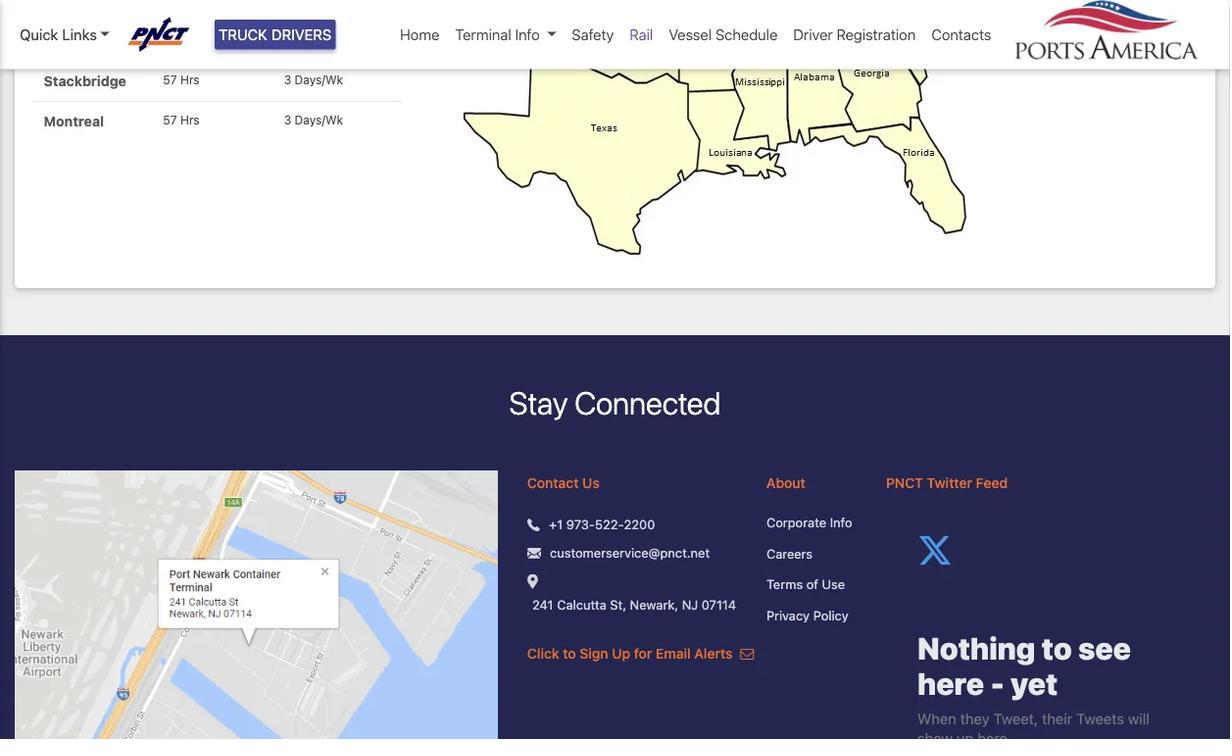 Task type: locate. For each thing, give the bounding box(es) containing it.
terms of use link
[[766, 575, 857, 594]]

0 vertical spatial 3
[[284, 32, 291, 46]]

stackbridge
[[44, 73, 126, 89]]

1 vertical spatial 3
[[284, 73, 291, 86]]

2 3 from the top
[[284, 73, 291, 86]]

241 calcutta st, newark, nj 07114
[[532, 597, 736, 612]]

3
[[284, 32, 291, 46], [284, 73, 291, 86], [284, 113, 291, 127]]

241 calcutta st, newark, nj 07114 link
[[532, 595, 736, 614]]

policy
[[813, 608, 849, 623]]

terms of use
[[766, 577, 845, 592]]

2 days/wk from the top
[[295, 73, 343, 86]]

registration
[[837, 26, 916, 43]]

+1
[[549, 517, 563, 531]]

0 vertical spatial 3 days/wk
[[284, 32, 343, 46]]

hrs
[[181, 32, 200, 46], [180, 73, 200, 86], [180, 113, 200, 127]]

3 days/wk
[[284, 32, 343, 46], [284, 73, 343, 86], [284, 113, 343, 127]]

0 horizontal spatial info
[[515, 26, 540, 43]]

3 days/wk for louisville
[[284, 32, 343, 46]]

0 vertical spatial hrs
[[181, 32, 200, 46]]

1 days/wk from the top
[[295, 32, 343, 46]]

to
[[563, 645, 576, 661]]

days/wk for montreal
[[295, 113, 343, 127]]

0 vertical spatial 57 hrs
[[163, 73, 200, 86]]

1 vertical spatial 3 days/wk
[[284, 73, 343, 86]]

up
[[612, 645, 630, 661]]

customerservice@pnct.net
[[550, 545, 710, 560]]

1 57 hrs from the top
[[163, 73, 200, 86]]

quick links
[[20, 26, 97, 43]]

info up careers link
[[830, 515, 852, 530]]

driver
[[793, 26, 833, 43]]

vessel schedule
[[669, 26, 778, 43]]

1 vertical spatial 57
[[163, 113, 177, 127]]

vessel schedule link
[[661, 16, 785, 53]]

pnct
[[886, 475, 923, 491]]

57
[[163, 73, 177, 86], [163, 113, 177, 127]]

3 days/wk from the top
[[295, 113, 343, 127]]

2 vertical spatial 3 days/wk
[[284, 113, 343, 127]]

connected
[[575, 384, 721, 421]]

links
[[62, 26, 97, 43]]

contact us
[[527, 475, 600, 491]]

1 vertical spatial info
[[830, 515, 852, 530]]

+1 973-522-2200 link
[[549, 515, 655, 534]]

2 57 from the top
[[163, 113, 177, 127]]

0 vertical spatial days/wk
[[295, 32, 343, 46]]

newark,
[[630, 597, 678, 612]]

1 3 days/wk from the top
[[284, 32, 343, 46]]

contact
[[527, 475, 579, 491]]

2 vertical spatial hrs
[[180, 113, 200, 127]]

schedule
[[715, 26, 778, 43]]

57 hrs for montreal
[[163, 113, 200, 127]]

973-
[[566, 517, 595, 531]]

2 vertical spatial days/wk
[[295, 113, 343, 127]]

info right 'terminal'
[[515, 26, 540, 43]]

use
[[822, 577, 845, 592]]

1 vertical spatial days/wk
[[295, 73, 343, 86]]

terminal info
[[455, 26, 540, 43]]

57 hrs
[[163, 73, 200, 86], [163, 113, 200, 127]]

truck
[[219, 26, 267, 43]]

2 3 days/wk from the top
[[284, 73, 343, 86]]

3 3 days/wk from the top
[[284, 113, 343, 127]]

quick
[[20, 26, 58, 43]]

info for terminal info
[[515, 26, 540, 43]]

corporate info link
[[766, 513, 857, 532]]

safety link
[[564, 16, 622, 53]]

57 for montreal
[[163, 113, 177, 127]]

info
[[515, 26, 540, 43], [830, 515, 852, 530]]

days/wk
[[295, 32, 343, 46], [295, 73, 343, 86], [295, 113, 343, 127]]

terms
[[766, 577, 803, 592]]

3 3 from the top
[[284, 113, 291, 127]]

driver registration link
[[785, 16, 924, 53]]

2200
[[624, 517, 655, 531]]

st,
[[610, 597, 626, 612]]

62
[[163, 32, 178, 46]]

privacy policy link
[[766, 606, 857, 625]]

us
[[582, 475, 600, 491]]

1 vertical spatial hrs
[[180, 73, 200, 86]]

hrs for montreal
[[180, 113, 200, 127]]

1 57 from the top
[[163, 73, 177, 86]]

2 vertical spatial 3
[[284, 113, 291, 127]]

0 vertical spatial info
[[515, 26, 540, 43]]

0 vertical spatial 57
[[163, 73, 177, 86]]

1 3 from the top
[[284, 32, 291, 46]]

2 57 hrs from the top
[[163, 113, 200, 127]]

1 horizontal spatial info
[[830, 515, 852, 530]]

nj
[[682, 597, 698, 612]]

1 vertical spatial 57 hrs
[[163, 113, 200, 127]]



Task type: vqa. For each thing, say whether or not it's contained in the screenshot.
Schedule
yes



Task type: describe. For each thing, give the bounding box(es) containing it.
522-
[[595, 517, 624, 531]]

3 days/wk for stackbridge
[[284, 73, 343, 86]]

safety
[[572, 26, 614, 43]]

email
[[656, 645, 691, 661]]

3 for stackbridge
[[284, 73, 291, 86]]

vessel
[[669, 26, 712, 43]]

07114
[[701, 597, 736, 612]]

envelope o image
[[740, 647, 754, 660]]

click to sign up for email alerts
[[527, 645, 736, 661]]

about
[[766, 475, 806, 491]]

click to sign up for email alerts link
[[527, 645, 754, 661]]

careers link
[[766, 544, 857, 563]]

twitter
[[927, 475, 972, 491]]

terminal info link
[[447, 16, 564, 53]]

terminal
[[455, 26, 511, 43]]

days/wk for louisville
[[295, 32, 343, 46]]

contacts
[[931, 26, 991, 43]]

customerservice@pnct.net link
[[550, 543, 710, 562]]

3 days/wk for montreal
[[284, 113, 343, 127]]

+1 973-522-2200
[[549, 517, 655, 531]]

alerts
[[694, 645, 733, 661]]

contacts link
[[924, 16, 999, 53]]

241
[[532, 597, 553, 612]]

privacy
[[766, 608, 810, 623]]

stay connected
[[509, 384, 721, 421]]

truck drivers
[[219, 26, 332, 43]]

of
[[806, 577, 818, 592]]

click
[[527, 645, 559, 661]]

info for corporate info
[[830, 515, 852, 530]]

sign
[[580, 645, 608, 661]]

feed
[[976, 475, 1008, 491]]

careers
[[766, 546, 813, 561]]

3 for montreal
[[284, 113, 291, 127]]

57 for stackbridge
[[163, 73, 177, 86]]

pnct twitter feed
[[886, 475, 1008, 491]]

rail
[[630, 26, 653, 43]]

calcutta
[[557, 597, 607, 612]]

hrs for louisville
[[181, 32, 200, 46]]

montreal
[[44, 113, 104, 129]]

privacy policy
[[766, 608, 849, 623]]

louisville
[[44, 32, 107, 49]]

3 for louisville
[[284, 32, 291, 46]]

stay
[[509, 384, 568, 421]]

truck drivers link
[[215, 20, 336, 49]]

rail image
[[448, 0, 1179, 268]]

corporate
[[766, 515, 826, 530]]

rail link
[[622, 16, 661, 53]]

62 hrs
[[163, 32, 200, 46]]

57 hrs for stackbridge
[[163, 73, 200, 86]]

for
[[634, 645, 652, 661]]

quick links link
[[20, 23, 109, 46]]

corporate info
[[766, 515, 852, 530]]

driver registration
[[793, 26, 916, 43]]

home
[[400, 26, 439, 43]]

home link
[[392, 16, 447, 53]]

drivers
[[271, 26, 332, 43]]

days/wk for stackbridge
[[295, 73, 343, 86]]

hrs for stackbridge
[[180, 73, 200, 86]]



